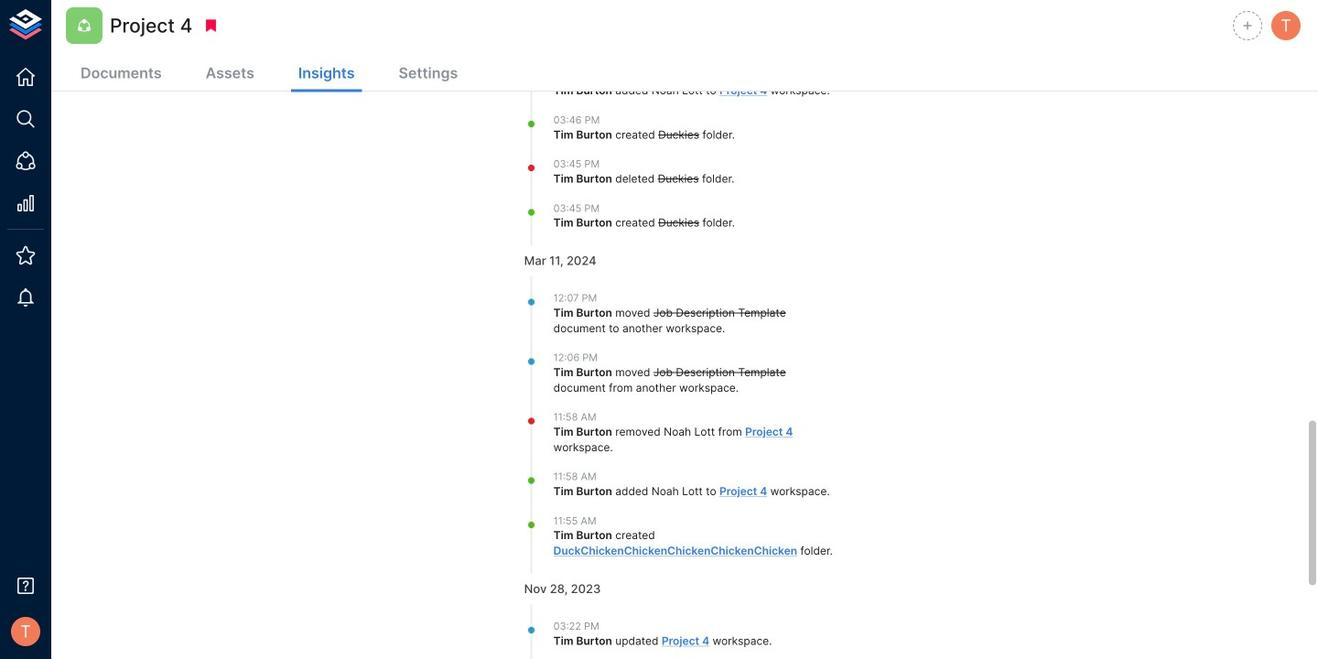 Task type: vqa. For each thing, say whether or not it's contained in the screenshot.
help image
no



Task type: describe. For each thing, give the bounding box(es) containing it.
remove bookmark image
[[203, 17, 219, 34]]



